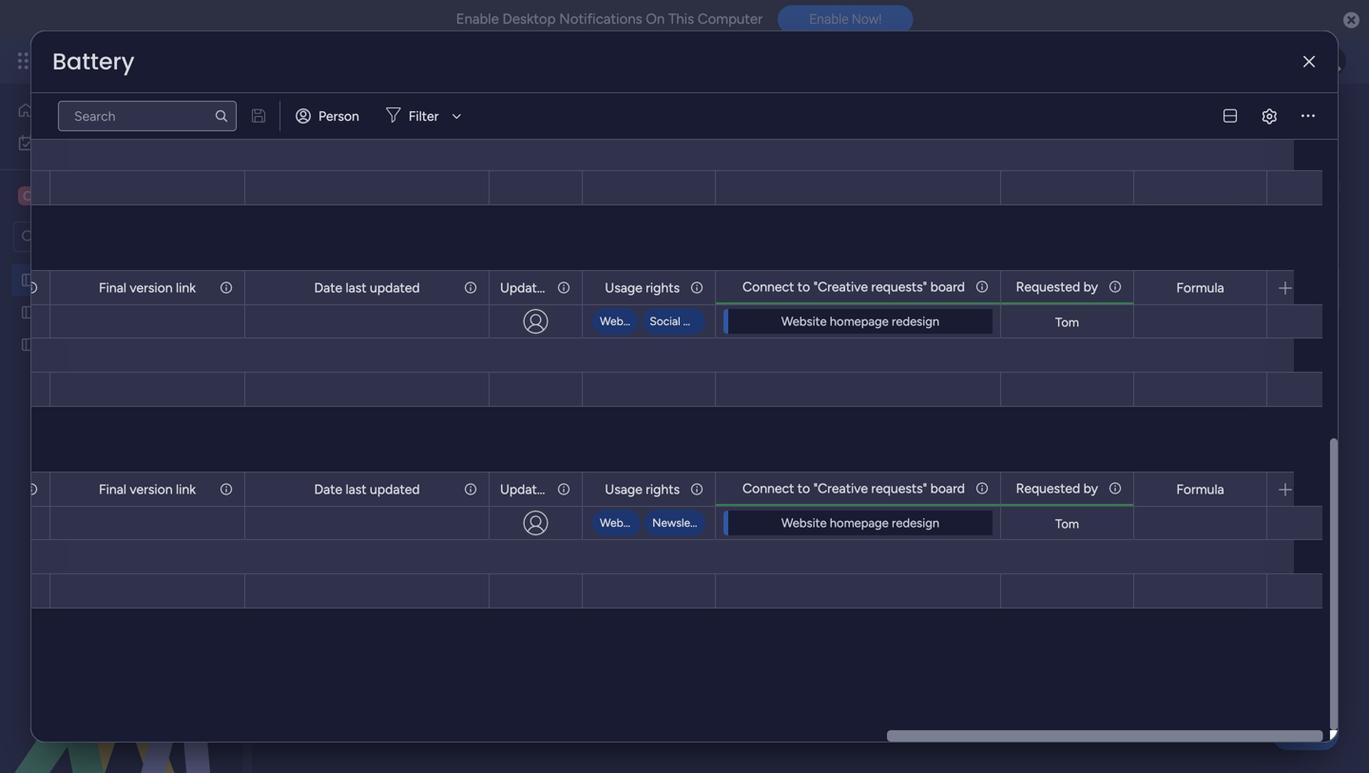 Task type: describe. For each thing, give the bounding box(es) containing it.
column information image for connect to "creative requests" board
[[975, 481, 990, 496]]

lottie animation element
[[0, 581, 242, 773]]

filter
[[409, 108, 439, 124]]

updated for 2nd date last updated field from the top of the page
[[370, 481, 420, 497]]

assets
[[106, 187, 150, 205]]

2 tom from the top
[[1055, 516, 1079, 532]]

1 vertical spatial redesign
[[164, 337, 215, 353]]

2 requested by field from the top
[[1011, 478, 1103, 499]]

final version link field for updated by
[[94, 277, 201, 298]]

0 vertical spatial homepage
[[830, 314, 889, 329]]

Filter dashboard by text search field
[[58, 101, 237, 131]]

public board image for website homepage redesign
[[20, 336, 38, 354]]

date for 2nd date last updated field from the top of the page
[[314, 481, 342, 497]]

battery
[[52, 46, 135, 77]]

arrow down image
[[445, 105, 468, 127]]

this
[[668, 10, 694, 28]]

link for updated by
[[176, 280, 196, 296]]

computer
[[698, 10, 763, 28]]

invite / 1
[[1244, 112, 1294, 128]]

version for updated
[[130, 280, 173, 296]]

updated by for second updated by field from the bottom
[[500, 280, 570, 296]]

2 vertical spatial redesign
[[892, 515, 940, 531]]

enable for enable desktop notifications on this computer
[[456, 10, 499, 28]]

1 requested by field from the top
[[1011, 276, 1103, 297]]

1 date last updated field from the top
[[309, 277, 425, 298]]

to for requested by
[[798, 279, 810, 295]]

usage rights field for updated by
[[600, 277, 685, 298]]

"creative for requested by
[[814, 279, 868, 295]]

enable for enable now!
[[809, 11, 849, 27]]

automate button
[[1192, 171, 1293, 202]]

last for 1st date last updated field
[[346, 280, 367, 296]]

2 updated by field from the top
[[495, 479, 570, 500]]

home link
[[11, 95, 231, 126]]

enable now! button
[[778, 5, 913, 34]]

notifications
[[559, 10, 642, 28]]

digital inside list box
[[45, 272, 83, 288]]

my work option
[[11, 127, 231, 158]]

1 horizontal spatial (dam)
[[696, 98, 793, 141]]

public board image for digital asset management (dam)
[[20, 271, 38, 289]]

date last updated for 2nd date last updated field from the top of the page
[[314, 481, 420, 497]]

docs
[[729, 178, 759, 194]]

whiteboard
[[611, 178, 681, 194]]

workload
[[444, 178, 501, 194]]

now!
[[852, 11, 882, 27]]

lottie animation image
[[0, 581, 242, 773]]

on
[[646, 10, 665, 28]]

2 requested from the top
[[1016, 480, 1080, 496]]

collaborative whiteboard online docs
[[529, 178, 759, 194]]

creative for creative requests
[[45, 304, 95, 320]]

dapulse x slim image
[[1304, 55, 1315, 69]]

media
[[683, 314, 714, 328]]

1 vertical spatial management
[[121, 272, 199, 288]]

help button
[[1272, 719, 1339, 750]]

team workload button
[[395, 171, 515, 202]]

team
[[409, 178, 441, 194]]

more dots image
[[1302, 109, 1315, 123]]

online docs button
[[673, 171, 773, 202]]

creative for creative assets
[[44, 187, 103, 205]]

digital asset management (dam) inside list box
[[45, 272, 241, 288]]

to for updated by
[[798, 480, 810, 496]]

column information image for updated by
[[556, 482, 571, 497]]

date for 1st date last updated field
[[314, 280, 342, 296]]

requests
[[98, 304, 150, 320]]

homepage inside list box
[[97, 337, 160, 353]]

v2 split view image
[[1224, 109, 1237, 123]]

collaborative whiteboard button
[[515, 171, 681, 202]]

creative requests
[[45, 304, 150, 320]]

column information image for final version link
[[219, 482, 234, 497]]

my work
[[44, 135, 94, 151]]

rights for updated by
[[646, 280, 680, 296]]

final for date last updated
[[99, 481, 126, 497]]

select product image
[[17, 51, 36, 70]]

person button
[[288, 101, 371, 131]]

(dam) inside list box
[[202, 272, 241, 288]]

newsletter
[[652, 516, 709, 530]]

monday
[[85, 50, 150, 71]]

1 horizontal spatial management
[[480, 98, 688, 141]]

1 requested from the top
[[1016, 279, 1080, 295]]

1 horizontal spatial digital asset management (dam)
[[289, 98, 793, 141]]

0 vertical spatial website homepage redesign
[[781, 314, 940, 329]]

collaborative
[[529, 178, 608, 194]]

connect to "creative requests" board field for requested by
[[738, 276, 970, 297]]



Task type: vqa. For each thing, say whether or not it's contained in the screenshot.
Newsletter
yes



Task type: locate. For each thing, give the bounding box(es) containing it.
option
[[0, 263, 242, 267]]

1 rights from the top
[[646, 280, 680, 296]]

1 connect to "creative requests" board field from the top
[[738, 276, 970, 297]]

usage rights for date last updated
[[605, 481, 680, 497]]

0 horizontal spatial management
[[121, 272, 199, 288]]

home option
[[11, 95, 231, 126]]

1 vertical spatial requested by field
[[1011, 478, 1103, 499]]

1 vertical spatial date last updated field
[[309, 479, 425, 500]]

requested
[[1016, 279, 1080, 295], [1016, 480, 1080, 496]]

john smith image
[[1316, 46, 1346, 76]]

person
[[319, 108, 359, 124]]

rights for date last updated
[[646, 481, 680, 497]]

0 vertical spatial to
[[798, 279, 810, 295]]

(dam)
[[696, 98, 793, 141], [202, 272, 241, 288]]

2 updated from the top
[[370, 481, 420, 497]]

0 vertical spatial updated by field
[[495, 277, 570, 298]]

column information image for usage rights
[[689, 280, 705, 295]]

2 connect from the top
[[743, 480, 794, 496]]

1 last from the top
[[346, 280, 367, 296]]

filter button
[[378, 101, 468, 131]]

rights up newsletter
[[646, 481, 680, 497]]

1 vertical spatial connect to "creative requests" board
[[743, 480, 965, 496]]

1 vertical spatial final version link
[[99, 481, 196, 497]]

0 vertical spatial updated
[[500, 280, 552, 296]]

0 horizontal spatial asset
[[86, 272, 117, 288]]

1 link from the top
[[176, 280, 196, 296]]

requests" for requested by
[[871, 279, 927, 295]]

2 final from the top
[[99, 481, 126, 497]]

management up the collaborative whiteboard 'button'
[[480, 98, 688, 141]]

public board image
[[20, 303, 38, 321]]

connect to "creative requests" board for updated by
[[743, 480, 965, 496]]

website homepage redesign
[[781, 314, 940, 329], [45, 337, 215, 353], [781, 515, 940, 531]]

link
[[176, 280, 196, 296], [176, 481, 196, 497]]

1 vertical spatial to
[[798, 480, 810, 496]]

c
[[23, 188, 32, 204]]

website homepage redesign inside list box
[[45, 337, 215, 353]]

1 vertical spatial usage rights field
[[600, 479, 685, 500]]

0 vertical spatial management
[[480, 98, 688, 141]]

column information image
[[689, 280, 705, 295], [975, 481, 990, 496], [24, 482, 39, 497], [219, 482, 234, 497], [556, 482, 571, 497]]

1 vertical spatial homepage
[[97, 337, 160, 353]]

"creative for updated by
[[814, 480, 868, 496]]

1 final version link from the top
[[99, 280, 196, 296]]

management
[[480, 98, 688, 141], [121, 272, 199, 288]]

redesign
[[892, 314, 940, 329], [164, 337, 215, 353], [892, 515, 940, 531]]

0 vertical spatial usage rights
[[605, 280, 680, 296]]

1 vertical spatial requested by
[[1016, 480, 1098, 496]]

Digital asset management (DAM) field
[[284, 98, 798, 141]]

1
[[1289, 112, 1294, 128]]

2 vertical spatial homepage
[[830, 515, 889, 531]]

formula
[[1177, 280, 1224, 296], [1177, 481, 1224, 497]]

0 horizontal spatial (dam)
[[202, 272, 241, 288]]

1 requests" from the top
[[871, 279, 927, 295]]

1 vertical spatial digital
[[45, 272, 83, 288]]

list box
[[0, 260, 242, 618]]

1 requested by from the top
[[1016, 279, 1098, 295]]

digital up creative requests
[[45, 272, 83, 288]]

Usage rights field
[[600, 277, 685, 298], [600, 479, 685, 500]]

updated by for first updated by field from the bottom
[[500, 481, 570, 497]]

1 vertical spatial connect to "creative requests" board field
[[738, 478, 970, 499]]

version for date
[[130, 481, 173, 497]]

0 vertical spatial final version link field
[[94, 277, 201, 298]]

0 vertical spatial asset
[[391, 98, 472, 141]]

board for requested by
[[931, 279, 965, 295]]

1 vertical spatial final version link field
[[94, 479, 201, 500]]

social
[[650, 314, 681, 328]]

1 vertical spatial date
[[314, 481, 342, 497]]

work
[[65, 135, 94, 151]]

1 vertical spatial tom
[[1055, 516, 1079, 532]]

2 date last updated from the top
[[314, 481, 420, 497]]

Battery field
[[48, 46, 139, 77]]

1 updated by field from the top
[[495, 277, 570, 298]]

0 vertical spatial link
[[176, 280, 196, 296]]

6
[[398, 406, 420, 453]]

list box containing digital asset management (dam)
[[0, 260, 242, 618]]

1 vertical spatial board
[[931, 480, 965, 496]]

creative
[[44, 187, 103, 205], [45, 304, 95, 320]]

last for 2nd date last updated field from the top of the page
[[346, 481, 367, 497]]

help
[[1289, 725, 1323, 744]]

1 vertical spatial usage
[[605, 481, 643, 497]]

usage rights
[[605, 280, 680, 296], [605, 481, 680, 497]]

Requested by field
[[1011, 276, 1103, 297], [1011, 478, 1103, 499]]

1 vertical spatial usage rights
[[605, 481, 680, 497]]

usage rights up website social media in the top of the page
[[605, 280, 680, 296]]

1 tom from the top
[[1055, 315, 1079, 330]]

0 vertical spatial "creative
[[814, 279, 868, 295]]

enable left desktop
[[456, 10, 499, 28]]

last
[[346, 280, 367, 296], [346, 481, 367, 497]]

1 vertical spatial formula
[[1177, 481, 1224, 497]]

my work link
[[11, 127, 231, 158]]

2 updated from the top
[[500, 481, 552, 497]]

usage rights field up newsletter
[[600, 479, 685, 500]]

desktop
[[503, 10, 556, 28]]

management up requests
[[121, 272, 199, 288]]

requested by
[[1016, 279, 1098, 295], [1016, 480, 1098, 496]]

2 last from the top
[[346, 481, 367, 497]]

0 vertical spatial formula
[[1177, 280, 1224, 296]]

team workload
[[409, 178, 501, 194]]

1 vertical spatial requested
[[1016, 480, 1080, 496]]

"creative
[[814, 279, 868, 295], [814, 480, 868, 496]]

1 vertical spatial asset
[[86, 272, 117, 288]]

0 vertical spatial date
[[314, 280, 342, 296]]

1 version from the top
[[130, 280, 173, 296]]

monday button
[[49, 36, 303, 86]]

1 final version link field from the top
[[94, 277, 201, 298]]

1 vertical spatial "creative
[[814, 480, 868, 496]]

enable desktop notifications on this computer
[[456, 10, 763, 28]]

1 board from the top
[[931, 279, 965, 295]]

2 link from the top
[[176, 481, 196, 497]]

digital asset management (dam) up collaborative
[[289, 98, 793, 141]]

digital
[[289, 98, 384, 141], [45, 272, 83, 288]]

1 vertical spatial link
[[176, 481, 196, 497]]

0 horizontal spatial enable
[[456, 10, 499, 28]]

creative inside "workspace selection" element
[[44, 187, 103, 205]]

final version link field for date last updated
[[94, 479, 201, 500]]

2 formula from the top
[[1177, 481, 1224, 497]]

1 vertical spatial creative
[[45, 304, 95, 320]]

1 usage rights from the top
[[605, 280, 680, 296]]

invite / 1 button
[[1209, 105, 1303, 135]]

0 vertical spatial final
[[99, 280, 126, 296]]

no value
[[521, 281, 576, 297]]

2 version from the top
[[130, 481, 173, 497]]

Date last updated field
[[309, 277, 425, 298], [309, 479, 425, 500]]

0 vertical spatial tom
[[1055, 315, 1079, 330]]

final version link
[[99, 280, 196, 296], [99, 481, 196, 497]]

1 vertical spatial website homepage redesign
[[45, 337, 215, 353]]

1 vertical spatial rights
[[646, 481, 680, 497]]

website
[[781, 314, 827, 329], [600, 314, 642, 328], [45, 337, 94, 353], [781, 515, 827, 531], [600, 516, 642, 530]]

1 horizontal spatial enable
[[809, 11, 849, 27]]

0 vertical spatial digital asset management (dam)
[[289, 98, 793, 141]]

0 vertical spatial connect to "creative requests" board
[[743, 279, 965, 295]]

1 vertical spatial updated
[[370, 481, 420, 497]]

board for updated by
[[931, 480, 965, 496]]

date last updated for 1st date last updated field
[[314, 280, 420, 296]]

connect for requested by
[[743, 279, 794, 295]]

1 updated from the top
[[500, 280, 552, 296]]

0 vertical spatial final version link
[[99, 280, 196, 296]]

updated
[[370, 280, 420, 296], [370, 481, 420, 497]]

dapulse close image
[[1344, 11, 1360, 30]]

1 public board image from the top
[[20, 271, 38, 289]]

1 vertical spatial final
[[99, 481, 126, 497]]

2 connect to "creative requests" board from the top
[[743, 480, 965, 496]]

website social media
[[600, 314, 714, 328]]

updated
[[500, 280, 552, 296], [500, 481, 552, 497]]

search image
[[214, 108, 229, 124]]

homepage
[[830, 314, 889, 329], [97, 337, 160, 353], [830, 515, 889, 531]]

final
[[99, 280, 126, 296], [99, 481, 126, 497]]

2 enable from the left
[[809, 11, 849, 27]]

0 vertical spatial requested by field
[[1011, 276, 1103, 297]]

0 vertical spatial public board image
[[20, 271, 38, 289]]

1 enable from the left
[[456, 10, 499, 28]]

enable now!
[[809, 11, 882, 27]]

2 date from the top
[[314, 481, 342, 497]]

date last updated
[[314, 280, 420, 296], [314, 481, 420, 497]]

connect for updated by
[[743, 480, 794, 496]]

1 vertical spatial (dam)
[[202, 272, 241, 288]]

final version link for updated by
[[99, 280, 196, 296]]

requests"
[[871, 279, 927, 295], [871, 480, 927, 496]]

rights up social
[[646, 280, 680, 296]]

2 usage rights from the top
[[605, 481, 680, 497]]

1 horizontal spatial digital
[[289, 98, 384, 141]]

/
[[1280, 112, 1285, 128]]

public board image up public board icon
[[20, 271, 38, 289]]

online
[[687, 178, 725, 194]]

automate
[[1226, 178, 1286, 194]]

usage rights field up website social media in the top of the page
[[600, 277, 685, 298]]

usage rights for updated by
[[605, 280, 680, 296]]

no
[[521, 281, 539, 297]]

version
[[130, 280, 173, 296], [130, 481, 173, 497]]

my
[[44, 135, 62, 151]]

usage
[[605, 280, 643, 296], [605, 481, 643, 497]]

value
[[543, 281, 576, 297]]

final for updated by
[[99, 280, 126, 296]]

0 vertical spatial updated by
[[500, 280, 570, 296]]

1 vertical spatial updated
[[500, 481, 552, 497]]

2 requested by from the top
[[1016, 480, 1098, 496]]

2 connect to "creative requests" board field from the top
[[738, 478, 970, 499]]

usage rights up newsletter
[[605, 481, 680, 497]]

0 vertical spatial requested
[[1016, 279, 1080, 295]]

1 vertical spatial last
[[346, 481, 367, 497]]

invite
[[1244, 112, 1277, 128]]

home
[[42, 102, 78, 118]]

2 final version link from the top
[[99, 481, 196, 497]]

1 vertical spatial version
[[130, 481, 173, 497]]

requests" for updated by
[[871, 480, 927, 496]]

2 to from the top
[[798, 480, 810, 496]]

usage rights field for date last updated
[[600, 479, 685, 500]]

0 vertical spatial (dam)
[[696, 98, 793, 141]]

1 vertical spatial date last updated
[[314, 481, 420, 497]]

1 vertical spatial public board image
[[20, 336, 38, 354]]

tom
[[1055, 315, 1079, 330], [1055, 516, 1079, 532]]

date
[[314, 280, 342, 296], [314, 481, 342, 497]]

website inside list box
[[45, 337, 94, 353]]

usage for date last updated
[[605, 481, 643, 497]]

0 vertical spatial connect to "creative requests" board field
[[738, 276, 970, 297]]

1 date last updated from the top
[[314, 280, 420, 296]]

1 connect from the top
[[743, 279, 794, 295]]

0 vertical spatial updated
[[370, 280, 420, 296]]

formula for requested by
[[1177, 280, 1224, 296]]

asset
[[391, 98, 472, 141], [86, 272, 117, 288]]

connect to "creative requests" board field for updated by
[[738, 478, 970, 499]]

creative assets
[[44, 187, 150, 205]]

updated by
[[500, 280, 570, 296], [500, 481, 570, 497]]

1 connect to "creative requests" board from the top
[[743, 279, 965, 295]]

0 vertical spatial usage
[[605, 280, 643, 296]]

collapse board header image
[[1321, 179, 1336, 194]]

1 horizontal spatial asset
[[391, 98, 472, 141]]

0 vertical spatial creative
[[44, 187, 103, 205]]

1 formula from the top
[[1177, 280, 1224, 296]]

2 public board image from the top
[[20, 336, 38, 354]]

creative right public board icon
[[45, 304, 95, 320]]

1 vertical spatial connect
[[743, 480, 794, 496]]

1 usage rights field from the top
[[600, 277, 685, 298]]

enable inside enable now! "button"
[[809, 11, 849, 27]]

1 vertical spatial updated by field
[[495, 479, 570, 500]]

0 vertical spatial board
[[931, 279, 965, 295]]

1 vertical spatial updated by
[[500, 481, 570, 497]]

usage for updated by
[[605, 280, 643, 296]]

Updated by field
[[495, 277, 570, 298], [495, 479, 570, 500]]

2 date last updated field from the top
[[309, 479, 425, 500]]

2 vertical spatial website homepage redesign
[[781, 515, 940, 531]]

formula for updated by
[[1177, 481, 1224, 497]]

creative inside list box
[[45, 304, 95, 320]]

link for date last updated
[[176, 481, 196, 497]]

0 vertical spatial rights
[[646, 280, 680, 296]]

1 final from the top
[[99, 280, 126, 296]]

public board image down public board icon
[[20, 336, 38, 354]]

0 vertical spatial date last updated field
[[309, 277, 425, 298]]

0 vertical spatial usage rights field
[[600, 277, 685, 298]]

1 updated by from the top
[[500, 280, 570, 296]]

1 vertical spatial digital asset management (dam)
[[45, 272, 241, 288]]

0 vertical spatial date last updated
[[314, 280, 420, 296]]

1 "creative from the top
[[814, 279, 868, 295]]

Connect to "Creative requests" board field
[[738, 276, 970, 297], [738, 478, 970, 499]]

to
[[798, 279, 810, 295], [798, 480, 810, 496]]

workspace selection element
[[18, 184, 153, 207]]

connect
[[743, 279, 794, 295], [743, 480, 794, 496]]

1 vertical spatial requests"
[[871, 480, 927, 496]]

2 final version link field from the top
[[94, 479, 201, 500]]

board
[[931, 279, 965, 295], [931, 480, 965, 496]]

None search field
[[58, 101, 237, 131]]

updated for 1st date last updated field
[[370, 280, 420, 296]]

0 horizontal spatial digital
[[45, 272, 83, 288]]

rights
[[646, 280, 680, 296], [646, 481, 680, 497]]

connect to "creative requests" board
[[743, 279, 965, 295], [743, 480, 965, 496]]

2 usage from the top
[[605, 481, 643, 497]]

digital asset management (dam) up requests
[[45, 272, 241, 288]]

connect to "creative requests" board for requested by
[[743, 279, 965, 295]]

asset up creative requests
[[86, 272, 117, 288]]

1 to from the top
[[798, 279, 810, 295]]

asset up "team"
[[391, 98, 472, 141]]

0 horizontal spatial digital asset management (dam)
[[45, 272, 241, 288]]

0 vertical spatial requested by
[[1016, 279, 1098, 295]]

2 board from the top
[[931, 480, 965, 496]]

digital left "filter"
[[289, 98, 384, 141]]

public board image
[[20, 271, 38, 289], [20, 336, 38, 354]]

0 vertical spatial version
[[130, 280, 173, 296]]

by
[[1084, 279, 1098, 295], [555, 280, 570, 296], [1084, 480, 1098, 496], [555, 481, 570, 497]]

column information image
[[975, 279, 990, 294], [1108, 279, 1123, 294], [24, 280, 39, 295], [219, 280, 234, 295], [463, 280, 478, 295], [556, 280, 571, 295], [1108, 481, 1123, 496], [463, 482, 478, 497], [689, 482, 705, 497]]

2 updated by from the top
[[500, 481, 570, 497]]

0 vertical spatial digital
[[289, 98, 384, 141]]

digital asset management (dam)
[[289, 98, 793, 141], [45, 272, 241, 288]]

0 vertical spatial redesign
[[892, 314, 940, 329]]

enable
[[456, 10, 499, 28], [809, 11, 849, 27]]

1 date from the top
[[314, 280, 342, 296]]

0 vertical spatial requests"
[[871, 279, 927, 295]]

2 usage rights field from the top
[[600, 479, 685, 500]]

workspace image
[[18, 185, 37, 206]]

0 vertical spatial connect
[[743, 279, 794, 295]]

2 requests" from the top
[[871, 480, 927, 496]]

final version link for date last updated
[[99, 481, 196, 497]]

1 usage from the top
[[605, 280, 643, 296]]

1 updated from the top
[[370, 280, 420, 296]]

0 vertical spatial last
[[346, 280, 367, 296]]

2 rights from the top
[[646, 481, 680, 497]]

2 "creative from the top
[[814, 480, 868, 496]]

creative right workspace image
[[44, 187, 103, 205]]

enable left 'now!'
[[809, 11, 849, 27]]

Final version link field
[[94, 277, 201, 298], [94, 479, 201, 500]]



